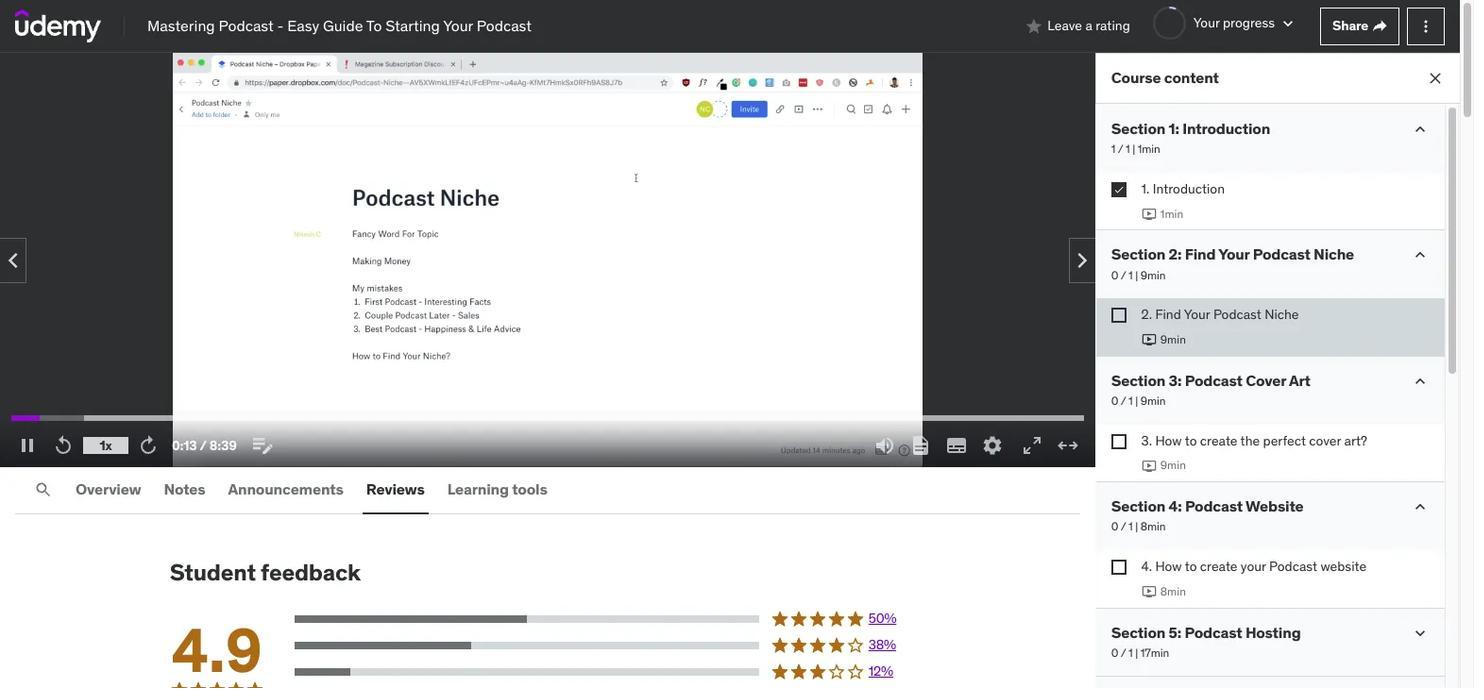 Task type: locate. For each thing, give the bounding box(es) containing it.
section 2: find your podcast niche button
[[1111, 245, 1354, 264]]

1 vertical spatial 1min
[[1160, 206, 1184, 221]]

3.
[[1141, 432, 1152, 449]]

podcast inside section 3: podcast cover art 0 / 1 | 9min
[[1185, 371, 1243, 390]]

1 section from the top
[[1111, 119, 1166, 138]]

9min inside section 3: podcast cover art 0 / 1 | 9min
[[1141, 394, 1166, 408]]

introduction right 1:
[[1183, 119, 1270, 138]]

1 to from the top
[[1185, 432, 1197, 449]]

mastering
[[147, 16, 215, 35]]

tools
[[512, 480, 547, 499]]

1 vertical spatial xsmall image
[[1111, 308, 1126, 323]]

0 vertical spatial create
[[1200, 432, 1238, 449]]

your right 2.
[[1184, 306, 1210, 323]]

student
[[170, 558, 256, 588]]

1 create from the top
[[1200, 432, 1238, 449]]

course content
[[1111, 68, 1219, 87]]

0 inside section 3: podcast cover art 0 / 1 | 9min
[[1111, 394, 1118, 408]]

1 inside section 3: podcast cover art 0 / 1 | 9min
[[1129, 394, 1133, 408]]

9min inside section 2: find your podcast niche 0 / 1 | 9min
[[1141, 268, 1166, 282]]

section 5: podcast hosting button
[[1111, 623, 1301, 642]]

1 vertical spatial find
[[1156, 306, 1181, 323]]

section 3: podcast cover art button
[[1111, 371, 1311, 390]]

0
[[1111, 268, 1118, 282], [1111, 394, 1118, 408], [1111, 520, 1118, 534], [1111, 646, 1118, 660]]

transcript in sidebar region image
[[909, 434, 932, 457]]

0 vertical spatial 8min
[[1141, 520, 1166, 534]]

progress bar slider
[[11, 407, 1084, 430]]

0 vertical spatial xsmall image
[[1372, 18, 1388, 34]]

your inside section 2: find your podcast niche 0 / 1 | 9min
[[1218, 245, 1250, 264]]

section left 3:
[[1111, 371, 1166, 390]]

create for website
[[1200, 558, 1238, 575]]

create left your
[[1200, 558, 1238, 575]]

announcements button
[[224, 468, 347, 513]]

9min right stop find your podcast niche icon
[[1160, 332, 1186, 347]]

section up 17min
[[1111, 623, 1166, 642]]

niche
[[1314, 245, 1354, 264], [1265, 306, 1299, 323]]

small image for section 2: find your podcast niche
[[1411, 246, 1430, 265]]

1 horizontal spatial niche
[[1314, 245, 1354, 264]]

0 vertical spatial niche
[[1314, 245, 1354, 264]]

how right 4.
[[1156, 558, 1182, 575]]

student feedback
[[170, 558, 361, 588]]

section 5: podcast hosting 0 / 1 | 17min
[[1111, 623, 1301, 660]]

pause image
[[16, 434, 39, 457]]

section 2: find your podcast niche 0 / 1 | 9min
[[1111, 245, 1354, 282]]

xsmall image left 2.
[[1111, 308, 1126, 323]]

0:13
[[172, 437, 197, 454]]

9min right play how to create the perfect cover art? image
[[1160, 458, 1186, 473]]

xsmall image for section 3: podcast cover art
[[1111, 434, 1126, 449]]

section left 1:
[[1111, 119, 1166, 138]]

small image for section 1: introduction
[[1411, 120, 1430, 139]]

play introduction image
[[1141, 207, 1157, 222]]

find
[[1185, 245, 1216, 264], [1156, 306, 1181, 323]]

sidebar element
[[1095, 53, 1460, 689]]

podcast right 3:
[[1185, 371, 1243, 390]]

leave a rating button
[[1025, 3, 1130, 49]]

3:
[[1169, 371, 1182, 390]]

1 vertical spatial how
[[1156, 558, 1182, 575]]

learning tools button
[[444, 468, 551, 513]]

podcast inside section 2: find your podcast niche 0 / 1 | 9min
[[1253, 245, 1311, 264]]

section left 2:
[[1111, 245, 1166, 264]]

1 vertical spatial create
[[1200, 558, 1238, 575]]

0 horizontal spatial niche
[[1265, 306, 1299, 323]]

udemy image
[[15, 10, 101, 42]]

xsmall image left 4.
[[1111, 560, 1126, 575]]

1min up 1.
[[1138, 142, 1160, 156]]

| inside section 2: find your podcast niche 0 / 1 | 9min
[[1135, 268, 1138, 282]]

progress
[[1223, 14, 1275, 31]]

learning tools
[[447, 480, 547, 499]]

play how to create the perfect cover art? image
[[1141, 459, 1157, 474]]

expanded view image
[[1056, 434, 1079, 457]]

section inside section 3: podcast cover art 0 / 1 | 9min
[[1111, 371, 1166, 390]]

/ inside section 5: podcast hosting 0 / 1 | 17min
[[1121, 646, 1126, 660]]

|
[[1133, 142, 1135, 156], [1135, 268, 1138, 282], [1135, 394, 1138, 408], [1135, 520, 1138, 534], [1135, 646, 1138, 660]]

find inside section 2: find your podcast niche 0 / 1 | 9min
[[1185, 245, 1216, 264]]

1min
[[1138, 142, 1160, 156], [1160, 206, 1184, 221]]

2 to from the top
[[1185, 558, 1197, 575]]

reviews button
[[362, 468, 429, 513]]

1 inside section 4: podcast website 0 / 1 | 8min
[[1129, 520, 1133, 534]]

1 vertical spatial 8min
[[1160, 584, 1186, 599]]

section for section 2: find your podcast niche
[[1111, 245, 1166, 264]]

to right 4.
[[1185, 558, 1197, 575]]

search image
[[34, 481, 53, 500]]

notes button
[[160, 468, 209, 513]]

notes
[[164, 480, 205, 499]]

1 0 from the top
[[1111, 268, 1118, 282]]

1
[[1111, 142, 1116, 156], [1126, 142, 1130, 156], [1129, 268, 1133, 282], [1129, 394, 1133, 408], [1129, 520, 1133, 534], [1129, 646, 1133, 660]]

xsmall image
[[1372, 18, 1388, 34], [1111, 308, 1126, 323], [1111, 560, 1126, 575]]

2 0 from the top
[[1111, 394, 1118, 408]]

starting
[[386, 16, 440, 35]]

0 vertical spatial 1min
[[1138, 142, 1160, 156]]

section inside section 2: find your podcast niche 0 / 1 | 9min
[[1111, 245, 1166, 264]]

1 small image from the top
[[1411, 120, 1430, 139]]

settings image
[[981, 434, 1004, 457]]

/ inside section 2: find your podcast niche 0 / 1 | 9min
[[1121, 268, 1126, 282]]

small image
[[1279, 14, 1298, 33], [1025, 17, 1044, 35], [1411, 498, 1430, 517]]

section inside section 1: introduction 1 / 1 | 1min
[[1111, 119, 1166, 138]]

4 small image from the top
[[1411, 624, 1430, 643]]

reviews
[[366, 480, 425, 499]]

3 small image from the top
[[1411, 372, 1430, 391]]

xsmall image for 4. how to create your podcast website
[[1111, 560, 1126, 575]]

how for 4:
[[1156, 558, 1182, 575]]

section for section 3: podcast cover art
[[1111, 371, 1166, 390]]

8:39
[[210, 437, 237, 454]]

how right 3.
[[1156, 432, 1182, 449]]

feedback
[[261, 558, 361, 588]]

5 section from the top
[[1111, 623, 1166, 642]]

| inside section 4: podcast website 0 / 1 | 8min
[[1135, 520, 1138, 534]]

xsmall image left 3.
[[1111, 434, 1126, 449]]

how for 3:
[[1156, 432, 1182, 449]]

0 vertical spatial how
[[1156, 432, 1182, 449]]

create
[[1200, 432, 1238, 449], [1200, 558, 1238, 575]]

2 xsmall image from the top
[[1111, 434, 1126, 449]]

introduction
[[1183, 119, 1270, 138], [1153, 180, 1225, 197]]

content
[[1164, 68, 1219, 87]]

2 small image from the top
[[1411, 246, 1430, 265]]

find right 2.
[[1156, 306, 1181, 323]]

12% button
[[294, 663, 925, 682]]

overview
[[76, 480, 141, 499]]

section 1: introduction button
[[1111, 119, 1270, 138]]

4 section from the top
[[1111, 497, 1166, 516]]

9min up 3.
[[1141, 394, 1166, 408]]

8min right "play how to create your podcast website" 'icon'
[[1160, 584, 1186, 599]]

leave
[[1048, 17, 1082, 34]]

section for section 4: podcast website
[[1111, 497, 1166, 516]]

your right starting
[[443, 16, 473, 35]]

1 how from the top
[[1156, 432, 1182, 449]]

9min
[[1141, 268, 1166, 282], [1160, 332, 1186, 347], [1141, 394, 1166, 408], [1160, 458, 1186, 473]]

stop find your podcast niche image
[[1141, 333, 1157, 348]]

xsmall image
[[1111, 182, 1126, 197], [1111, 434, 1126, 449]]

4 0 from the top
[[1111, 646, 1118, 660]]

8min up 4.
[[1141, 520, 1166, 534]]

1 vertical spatial introduction
[[1153, 180, 1225, 197]]

actions image
[[1417, 17, 1436, 35]]

section 4: podcast website button
[[1111, 497, 1304, 516]]

1 vertical spatial xsmall image
[[1111, 434, 1126, 449]]

2 vertical spatial xsmall image
[[1111, 560, 1126, 575]]

1 xsmall image from the top
[[1111, 182, 1126, 197]]

niche inside section 2: find your podcast niche 0 / 1 | 9min
[[1314, 245, 1354, 264]]

podcast up 2. find your podcast niche
[[1253, 245, 1311, 264]]

your inside 'dropdown button'
[[1194, 14, 1220, 31]]

podcast right 4:
[[1185, 497, 1243, 516]]

1 vertical spatial niche
[[1265, 306, 1299, 323]]

your left progress
[[1194, 14, 1220, 31]]

share button
[[1321, 7, 1400, 45]]

to for 4:
[[1185, 558, 1197, 575]]

1.
[[1141, 180, 1150, 197]]

1min right play introduction image
[[1160, 206, 1184, 221]]

find right 2:
[[1185, 245, 1216, 264]]

section
[[1111, 119, 1166, 138], [1111, 245, 1166, 264], [1111, 371, 1166, 390], [1111, 497, 1166, 516], [1111, 623, 1166, 642]]

cover
[[1309, 432, 1342, 449]]

1 vertical spatial to
[[1185, 558, 1197, 575]]

0 vertical spatial introduction
[[1183, 119, 1270, 138]]

small image
[[1411, 120, 1430, 139], [1411, 246, 1430, 265], [1411, 372, 1430, 391], [1411, 624, 1430, 643]]

1 horizontal spatial small image
[[1279, 14, 1298, 33]]

/
[[1118, 142, 1123, 156], [1121, 268, 1126, 282], [1121, 394, 1126, 408], [200, 437, 207, 454], [1121, 520, 1126, 534], [1121, 646, 1126, 660]]

0 vertical spatial xsmall image
[[1111, 182, 1126, 197]]

2 how from the top
[[1156, 558, 1182, 575]]

go to next lecture image
[[1067, 245, 1098, 275]]

| inside section 5: podcast hosting 0 / 1 | 17min
[[1135, 646, 1138, 660]]

1 horizontal spatial find
[[1185, 245, 1216, 264]]

to
[[1185, 432, 1197, 449], [1185, 558, 1197, 575]]

rating
[[1096, 17, 1130, 34]]

podcast
[[219, 16, 274, 35], [477, 16, 532, 35], [1253, 245, 1311, 264], [1214, 306, 1262, 323], [1185, 371, 1243, 390], [1185, 497, 1243, 516], [1270, 558, 1318, 575], [1185, 623, 1242, 642]]

section left 4:
[[1111, 497, 1166, 516]]

section inside section 5: podcast hosting 0 / 1 | 17min
[[1111, 623, 1166, 642]]

the
[[1241, 432, 1260, 449]]

small image inside your progress 'dropdown button'
[[1279, 14, 1298, 33]]

your progress button
[[1153, 7, 1298, 40]]

8min inside section 4: podcast website 0 / 1 | 8min
[[1141, 520, 1166, 534]]

to for 3:
[[1185, 432, 1197, 449]]

xsmall image left 1.
[[1111, 182, 1126, 197]]

xsmall image for 2. find your podcast niche
[[1111, 308, 1126, 323]]

0 vertical spatial find
[[1185, 245, 1216, 264]]

0 inside section 2: find your podcast niche 0 / 1 | 9min
[[1111, 268, 1118, 282]]

0 vertical spatial to
[[1185, 432, 1197, 449]]

9min up 2.
[[1141, 268, 1166, 282]]

your right 2:
[[1218, 245, 1250, 264]]

-
[[277, 16, 284, 35]]

2 section from the top
[[1111, 245, 1166, 264]]

3 0 from the top
[[1111, 520, 1118, 534]]

to right 3.
[[1185, 432, 1197, 449]]

introduction right 1.
[[1153, 180, 1225, 197]]

0 horizontal spatial small image
[[1025, 17, 1044, 35]]

8min
[[1141, 520, 1166, 534], [1160, 584, 1186, 599]]

2.
[[1141, 306, 1152, 323]]

how
[[1156, 432, 1182, 449], [1156, 558, 1182, 575]]

2. find your podcast niche
[[1141, 306, 1299, 323]]

podcast right 5:
[[1185, 623, 1242, 642]]

subtitles image
[[945, 434, 968, 457]]

0 inside section 5: podcast hosting 0 / 1 | 17min
[[1111, 646, 1118, 660]]

2 create from the top
[[1200, 558, 1238, 575]]

section inside section 4: podcast website 0 / 1 | 8min
[[1111, 497, 1166, 516]]

your
[[1194, 14, 1220, 31], [443, 16, 473, 35], [1218, 245, 1250, 264], [1184, 306, 1210, 323]]

create left the
[[1200, 432, 1238, 449]]

3 section from the top
[[1111, 371, 1166, 390]]

xsmall image right the share
[[1372, 18, 1388, 34]]



Task type: describe. For each thing, give the bounding box(es) containing it.
3. how to create the perfect cover art?
[[1141, 432, 1368, 449]]

12%
[[869, 663, 893, 680]]

play how to create your podcast website image
[[1141, 585, 1157, 600]]

section 4: podcast website 0 / 1 | 8min
[[1111, 497, 1304, 534]]

0 horizontal spatial find
[[1156, 306, 1181, 323]]

mastering podcast -  easy guide to starting your podcast
[[147, 16, 532, 35]]

a
[[1086, 17, 1093, 34]]

1 inside section 5: podcast hosting 0 / 1 | 17min
[[1129, 646, 1133, 660]]

announcements
[[228, 480, 344, 499]]

learning
[[447, 480, 509, 499]]

course
[[1111, 68, 1161, 87]]

leave a rating
[[1048, 17, 1130, 34]]

38% button
[[294, 636, 925, 655]]

2:
[[1169, 245, 1182, 264]]

share
[[1333, 17, 1369, 34]]

your progress
[[1194, 14, 1275, 31]]

guide
[[323, 16, 363, 35]]

art?
[[1345, 432, 1368, 449]]

small image for section 3: podcast cover art
[[1411, 372, 1430, 391]]

| inside section 1: introduction 1 / 1 | 1min
[[1133, 142, 1135, 156]]

1x button
[[83, 430, 128, 462]]

50%
[[869, 610, 897, 627]]

introduction inside section 1: introduction 1 / 1 | 1min
[[1183, 119, 1270, 138]]

art
[[1289, 371, 1311, 390]]

2 horizontal spatial small image
[[1411, 498, 1430, 517]]

rewind 5 seconds image
[[52, 434, 75, 457]]

cover
[[1246, 371, 1286, 390]]

create for cover
[[1200, 432, 1238, 449]]

add note image
[[251, 434, 274, 457]]

4.
[[1141, 558, 1152, 575]]

1. introduction
[[1141, 180, 1225, 197]]

podcast right starting
[[477, 16, 532, 35]]

hosting
[[1246, 623, 1301, 642]]

fullscreen image
[[1021, 434, 1043, 457]]

1x
[[100, 437, 112, 454]]

1min inside section 1: introduction 1 / 1 | 1min
[[1138, 142, 1160, 156]]

5:
[[1169, 623, 1182, 642]]

1 inside section 2: find your podcast niche 0 / 1 | 9min
[[1129, 268, 1133, 282]]

podcast right your
[[1270, 558, 1318, 575]]

/ inside video player region
[[200, 437, 207, 454]]

section 1: introduction 1 / 1 | 1min
[[1111, 119, 1270, 156]]

section for section 5: podcast hosting
[[1111, 623, 1166, 642]]

podcast inside section 4: podcast website 0 / 1 | 8min
[[1185, 497, 1243, 516]]

video player region
[[0, 53, 1097, 468]]

/ inside section 1: introduction 1 / 1 | 1min
[[1118, 142, 1123, 156]]

xsmall image inside 'share' button
[[1372, 18, 1388, 34]]

/ inside section 3: podcast cover art 0 / 1 | 9min
[[1121, 394, 1126, 408]]

section 3: podcast cover art 0 / 1 | 9min
[[1111, 371, 1311, 408]]

forward 5 seconds image
[[137, 434, 160, 457]]

podcast left - in the top left of the page
[[219, 16, 274, 35]]

0:13 / 8:39
[[172, 437, 237, 454]]

podcast inside section 5: podcast hosting 0 / 1 | 17min
[[1185, 623, 1242, 642]]

small image for section 5: podcast hosting
[[1411, 624, 1430, 643]]

website
[[1321, 558, 1367, 575]]

17min
[[1141, 646, 1169, 660]]

4. how to create your podcast website
[[1141, 558, 1367, 575]]

podcast down section 2: find your podcast niche 0 / 1 | 9min
[[1214, 306, 1262, 323]]

xsmall image for section 1: introduction
[[1111, 182, 1126, 197]]

website
[[1246, 497, 1304, 516]]

4:
[[1169, 497, 1182, 516]]

easy
[[287, 16, 319, 35]]

small image inside leave a rating "button"
[[1025, 17, 1044, 35]]

to
[[366, 16, 382, 35]]

mastering podcast -  easy guide to starting your podcast link
[[147, 15, 532, 37]]

1:
[[1169, 119, 1179, 138]]

go to previous lecture image
[[0, 245, 28, 275]]

close course content sidebar image
[[1426, 69, 1445, 88]]

| inside section 3: podcast cover art 0 / 1 | 9min
[[1135, 394, 1138, 408]]

50% button
[[294, 610, 925, 629]]

section for section 1: introduction
[[1111, 119, 1166, 138]]

perfect
[[1263, 432, 1306, 449]]

38%
[[869, 637, 896, 654]]

/ inside section 4: podcast website 0 / 1 | 8min
[[1121, 520, 1126, 534]]

0 inside section 4: podcast website 0 / 1 | 8min
[[1111, 520, 1118, 534]]

overview button
[[72, 468, 145, 513]]

mute image
[[873, 434, 896, 457]]

your
[[1241, 558, 1266, 575]]



Task type: vqa. For each thing, say whether or not it's contained in the screenshot.
the bottommost on
no



